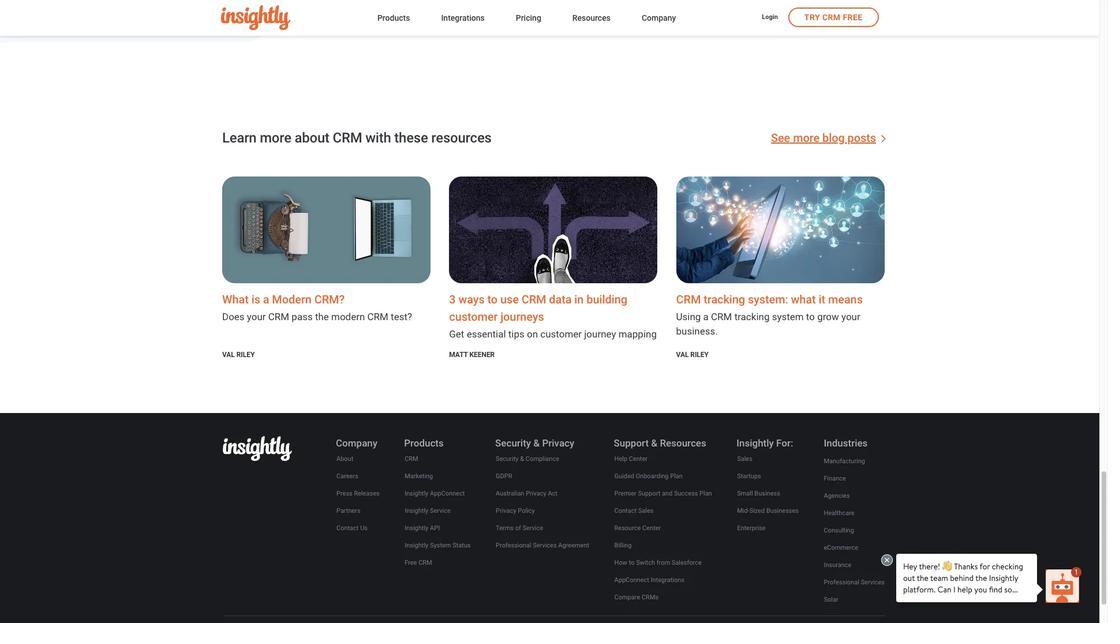 Task type: vqa. For each thing, say whether or not it's contained in the screenshot.
the top tracking
yes



Task type: describe. For each thing, give the bounding box(es) containing it.
journeys
[[501, 310, 544, 324]]

1 vertical spatial products
[[404, 438, 444, 449]]

login link
[[762, 13, 778, 23]]

your inside what is a modern crm? does your crm pass the modern crm test?
[[247, 311, 266, 323]]

business.
[[677, 326, 718, 337]]

1 horizontal spatial company
[[642, 13, 676, 22]]

help center
[[615, 456, 648, 463]]

& for resources
[[652, 438, 658, 449]]

crm up marketing
[[405, 456, 419, 463]]

appconnect integrations link
[[614, 575, 685, 588]]

compare crms
[[615, 594, 659, 602]]

industries link
[[824, 437, 869, 450]]

gdpr
[[496, 473, 513, 481]]

premier support and success plan
[[615, 490, 712, 498]]

crms
[[642, 594, 659, 602]]

business
[[755, 490, 781, 498]]

see more blog posts link
[[772, 131, 886, 145]]

salesforce
[[672, 560, 702, 567]]

plan inside guided onboarding plan link
[[671, 473, 683, 481]]

what is a modern crm? link
[[222, 293, 345, 307]]

manufacturing
[[824, 458, 866, 466]]

crm inside button
[[823, 13, 841, 22]]

of
[[516, 525, 521, 533]]

free crm
[[405, 560, 432, 567]]

press releases link
[[336, 488, 380, 501]]

agencies
[[824, 493, 850, 500]]

insightly for insightly service
[[405, 508, 429, 515]]

0 vertical spatial insightly logo link
[[221, 5, 359, 30]]

finance
[[824, 475, 847, 483]]

3 ways to use crm data in building customer journeys get essential tips on customer journey mapping
[[449, 293, 657, 340]]

try
[[805, 13, 821, 22]]

free crm link
[[404, 557, 433, 570]]

system
[[772, 311, 804, 323]]

center for help center
[[629, 456, 648, 463]]

partners
[[337, 508, 361, 515]]

val riley for crm
[[677, 351, 709, 359]]

security & compliance
[[496, 456, 560, 463]]

policy
[[518, 508, 535, 515]]

professional for professional services
[[824, 579, 860, 587]]

modern
[[272, 293, 312, 307]]

marketing
[[405, 473, 433, 481]]

is
[[252, 293, 260, 307]]

status
[[453, 542, 471, 550]]

marketing link
[[404, 471, 434, 484]]

api
[[430, 525, 440, 533]]

australian
[[496, 490, 525, 498]]

small business
[[738, 490, 781, 498]]

agreement
[[559, 542, 590, 550]]

act
[[548, 490, 558, 498]]

professional services agreement link
[[496, 540, 590, 553]]

ecommerce link
[[824, 542, 859, 555]]

resource center link
[[614, 523, 662, 536]]

crm left the with
[[333, 130, 362, 146]]

australian privacy act link
[[496, 488, 558, 501]]

matt
[[449, 351, 468, 359]]

0 vertical spatial support
[[614, 438, 649, 449]]

insightly service link
[[404, 505, 451, 518]]

login
[[762, 13, 778, 21]]

careers
[[337, 473, 359, 481]]

solar
[[824, 597, 839, 604]]

press
[[337, 490, 353, 498]]

about
[[337, 456, 354, 463]]

contact for contact us
[[337, 525, 359, 533]]

1 horizontal spatial sales
[[738, 456, 753, 463]]

careers link
[[336, 471, 359, 484]]

see more blog posts
[[772, 131, 877, 145]]

insightly system status link
[[404, 540, 472, 553]]

insurance link
[[824, 560, 853, 572]]

insightly for:
[[737, 438, 794, 449]]

what
[[792, 293, 816, 307]]

tips
[[509, 329, 525, 340]]

1 horizontal spatial customer
[[541, 329, 582, 340]]

professional for professional services agreement
[[496, 542, 532, 550]]

professional services agreement
[[496, 542, 590, 550]]

guided onboarding plan
[[615, 473, 683, 481]]

typewriter and laptop together. image
[[222, 177, 431, 284]]

val riley for what
[[222, 351, 255, 359]]

system
[[430, 542, 451, 550]]

0 vertical spatial products
[[378, 13, 410, 22]]

plan inside premier support and success plan link
[[700, 490, 712, 498]]

contact sales link
[[614, 505, 655, 518]]

use
[[501, 293, 519, 307]]

guided onboarding plan link
[[614, 471, 684, 484]]

ways
[[459, 293, 485, 307]]

blog
[[823, 131, 845, 145]]

partners link
[[336, 505, 361, 518]]

support & resources
[[614, 438, 707, 449]]

and
[[662, 490, 673, 498]]

learn more about crm with these resources
[[222, 130, 492, 146]]

company link
[[642, 11, 676, 26]]

pricing link
[[516, 11, 542, 26]]

crm?
[[315, 293, 345, 307]]

insightly api
[[405, 525, 440, 533]]

from
[[657, 560, 671, 567]]

how
[[615, 560, 628, 567]]

try crm free
[[805, 13, 863, 22]]

insightly appconnect link
[[404, 488, 466, 501]]

insightly for insightly appconnect
[[405, 490, 429, 498]]

australian privacy act
[[496, 490, 558, 498]]

learn
[[222, 130, 257, 146]]

1 vertical spatial company
[[336, 438, 378, 449]]

how to switch from salesforce link
[[614, 557, 703, 570]]

riley for crm
[[691, 351, 709, 359]]

contact for contact sales
[[615, 508, 637, 515]]

manufacturing link
[[824, 456, 866, 469]]



Task type: locate. For each thing, give the bounding box(es) containing it.
1 horizontal spatial appconnect
[[615, 577, 650, 585]]

compare crms link
[[614, 592, 660, 605]]

using
[[677, 311, 701, 323]]

crm down what is a modern crm? link
[[268, 311, 289, 323]]

privacy inside australian privacy act link
[[526, 490, 547, 498]]

insightly for insightly system status
[[405, 542, 429, 550]]

contact left us
[[337, 525, 359, 533]]

3 ways to use crm data in building customer journeys link
[[449, 293, 628, 324]]

0 vertical spatial insightly logo image
[[221, 5, 290, 30]]

1 vertical spatial support
[[638, 490, 661, 498]]

crm up journeys
[[522, 293, 547, 307]]

1 vertical spatial a
[[704, 311, 709, 323]]

mapping
[[619, 329, 657, 340]]

0 vertical spatial company
[[642, 13, 676, 22]]

insightly up the free crm
[[405, 542, 429, 550]]

businesses
[[767, 508, 799, 515]]

0 horizontal spatial contact
[[337, 525, 359, 533]]

appconnect up insightly service in the left bottom of the page
[[430, 490, 465, 498]]

keener
[[470, 351, 495, 359]]

2 your from the left
[[842, 311, 861, 323]]

services for professional services agreement
[[533, 542, 557, 550]]

to left use
[[488, 293, 498, 307]]

1 vertical spatial resources
[[660, 438, 707, 449]]

to inside 3 ways to use crm data in building customer journeys get essential tips on customer journey mapping
[[488, 293, 498, 307]]

services for professional services
[[861, 579, 885, 587]]

1 riley from the left
[[237, 351, 255, 359]]

more right see at the right of the page
[[794, 131, 820, 145]]

get
[[449, 329, 465, 340]]

your down is
[[247, 311, 266, 323]]

1 horizontal spatial val
[[677, 351, 689, 359]]

0 horizontal spatial a
[[263, 293, 269, 307]]

customer right on
[[541, 329, 582, 340]]

what
[[222, 293, 249, 307]]

press releases
[[337, 490, 380, 498]]

1 horizontal spatial professional
[[824, 579, 860, 587]]

these
[[395, 130, 428, 146]]

system:
[[748, 293, 789, 307]]

0 horizontal spatial plan
[[671, 473, 683, 481]]

integrations
[[441, 13, 485, 22], [651, 577, 685, 585]]

0 vertical spatial center
[[629, 456, 648, 463]]

industries
[[824, 438, 868, 449]]

security up gdpr at the left bottom of page
[[496, 456, 519, 463]]

solar link
[[824, 594, 839, 607]]

0 vertical spatial privacy
[[543, 438, 575, 449]]

0 horizontal spatial riley
[[237, 351, 255, 359]]

crm link
[[404, 454, 419, 466]]

0 horizontal spatial val
[[222, 351, 235, 359]]

tracking up business.
[[704, 293, 746, 307]]

crm up using
[[677, 293, 701, 307]]

support down guided onboarding plan link
[[638, 490, 661, 498]]

contact us link
[[336, 523, 368, 536]]

try crm free link
[[789, 8, 879, 27]]

data
[[549, 293, 572, 307]]

contact sales
[[615, 508, 654, 515]]

support up help center
[[614, 438, 649, 449]]

crm up business.
[[712, 311, 733, 323]]

2 riley from the left
[[691, 351, 709, 359]]

contact
[[615, 508, 637, 515], [337, 525, 359, 533]]

mid-sized businesses
[[738, 508, 799, 515]]

about link
[[336, 454, 354, 466]]

val for crm
[[677, 351, 689, 359]]

a
[[263, 293, 269, 307], [704, 311, 709, 323]]

crm down insightly system status link
[[419, 560, 432, 567]]

resources
[[573, 13, 611, 22], [660, 438, 707, 449]]

1 val riley from the left
[[222, 351, 255, 359]]

security for security & compliance
[[496, 456, 519, 463]]

1 horizontal spatial plan
[[700, 490, 712, 498]]

2 val from the left
[[677, 351, 689, 359]]

1 vertical spatial customer
[[541, 329, 582, 340]]

compliance
[[526, 456, 560, 463]]

insightly up "insightly api"
[[405, 508, 429, 515]]

plan up and
[[671, 473, 683, 481]]

0 vertical spatial services
[[533, 542, 557, 550]]

stylized image of a crm tracking system - small image
[[677, 177, 885, 284]]

a inside what is a modern crm? does your crm pass the modern crm test?
[[263, 293, 269, 307]]

1 horizontal spatial a
[[704, 311, 709, 323]]

privacy
[[543, 438, 575, 449], [526, 490, 547, 498], [496, 508, 517, 515]]

company
[[642, 13, 676, 22], [336, 438, 378, 449]]

2 val riley from the left
[[677, 351, 709, 359]]

0 vertical spatial sales
[[738, 456, 753, 463]]

0 horizontal spatial professional
[[496, 542, 532, 550]]

a right is
[[263, 293, 269, 307]]

1 horizontal spatial your
[[842, 311, 861, 323]]

1 horizontal spatial val riley
[[677, 351, 709, 359]]

security & compliance link
[[496, 454, 560, 466]]

1 horizontal spatial service
[[523, 525, 544, 533]]

insightly down marketing link at the left of page
[[405, 490, 429, 498]]

in
[[575, 293, 584, 307]]

0 horizontal spatial service
[[430, 508, 451, 515]]

integrations inside "link"
[[651, 577, 685, 585]]

val riley down business.
[[677, 351, 709, 359]]

more for see
[[794, 131, 820, 145]]

more
[[260, 130, 292, 146], [794, 131, 820, 145]]

1 vertical spatial services
[[861, 579, 885, 587]]

0 vertical spatial to
[[488, 293, 498, 307]]

0 vertical spatial a
[[263, 293, 269, 307]]

0 horizontal spatial &
[[520, 456, 524, 463]]

0 horizontal spatial your
[[247, 311, 266, 323]]

a inside crm tracking system: what it means using a crm tracking system to grow your business.
[[704, 311, 709, 323]]

0 horizontal spatial sales
[[639, 508, 654, 515]]

1 vertical spatial sales
[[639, 508, 654, 515]]

healthcare
[[824, 510, 855, 518]]

crm inside 3 ways to use crm data in building customer journeys get essential tips on customer journey mapping
[[522, 293, 547, 307]]

pass
[[292, 311, 313, 323]]

free down insightly system status link
[[405, 560, 417, 567]]

free right try
[[843, 13, 863, 22]]

mid-sized businesses link
[[737, 505, 800, 518]]

1 val from the left
[[222, 351, 235, 359]]

security for security & privacy
[[496, 438, 531, 449]]

1 horizontal spatial integrations
[[651, 577, 685, 585]]

& for compliance
[[520, 456, 524, 463]]

privacy up the compliance
[[543, 438, 575, 449]]

your
[[247, 311, 266, 323], [842, 311, 861, 323]]

building
[[587, 293, 628, 307]]

riley for what
[[237, 351, 255, 359]]

riley down business.
[[691, 351, 709, 359]]

finance link
[[824, 473, 847, 486]]

1 vertical spatial contact
[[337, 525, 359, 533]]

sized
[[750, 508, 765, 515]]

contact us
[[337, 525, 368, 533]]

insightly system status
[[405, 542, 471, 550]]

a up business.
[[704, 311, 709, 323]]

support
[[614, 438, 649, 449], [638, 490, 661, 498]]

it
[[819, 293, 826, 307]]

professional down of
[[496, 542, 532, 550]]

210226 build customer journeys feature insightly blog image
[[449, 177, 658, 284]]

1 horizontal spatial services
[[861, 579, 885, 587]]

sales
[[738, 456, 753, 463], [639, 508, 654, 515]]

resources link
[[573, 11, 611, 26]]

0 horizontal spatial val riley
[[222, 351, 255, 359]]

1 vertical spatial professional
[[824, 579, 860, 587]]

0 horizontal spatial appconnect
[[430, 490, 465, 498]]

resources
[[432, 130, 492, 146]]

1 vertical spatial service
[[523, 525, 544, 533]]

releases
[[354, 490, 380, 498]]

insightly inside insightly system status link
[[405, 542, 429, 550]]

0 vertical spatial security
[[496, 438, 531, 449]]

consulting link
[[824, 525, 855, 538]]

insightly for insightly api
[[405, 525, 429, 533]]

to inside crm tracking system: what it means using a crm tracking system to grow your business.
[[807, 311, 815, 323]]

0 vertical spatial integrations
[[441, 13, 485, 22]]

contact inside contact sales link
[[615, 508, 637, 515]]

val riley
[[222, 351, 255, 359], [677, 351, 709, 359]]

help
[[615, 456, 628, 463]]

enterprise link
[[737, 523, 767, 536]]

premier
[[615, 490, 637, 498]]

does
[[222, 311, 245, 323]]

privacy inside "privacy policy" link
[[496, 508, 517, 515]]

0 vertical spatial resources
[[573, 13, 611, 22]]

sales up startups
[[738, 456, 753, 463]]

your inside crm tracking system: what it means using a crm tracking system to grow your business.
[[842, 311, 861, 323]]

1 horizontal spatial riley
[[691, 351, 709, 359]]

resource center
[[615, 525, 661, 533]]

means
[[829, 293, 863, 307]]

0 vertical spatial customer
[[449, 310, 498, 324]]

appconnect up compare
[[615, 577, 650, 585]]

0 horizontal spatial free
[[405, 560, 417, 567]]

0 vertical spatial plan
[[671, 473, 683, 481]]

mid-
[[738, 508, 750, 515]]

small
[[738, 490, 753, 498]]

1 horizontal spatial contact
[[615, 508, 637, 515]]

tracking down the system:
[[735, 311, 770, 323]]

appconnect inside "link"
[[615, 577, 650, 585]]

security up security & compliance
[[496, 438, 531, 449]]

security inside security & compliance link
[[496, 456, 519, 463]]

1 horizontal spatial to
[[629, 560, 635, 567]]

insightly up sales link
[[737, 438, 774, 449]]

0 horizontal spatial company
[[336, 438, 378, 449]]

& up the compliance
[[534, 438, 540, 449]]

insightly inside insightly service link
[[405, 508, 429, 515]]

matt keener
[[449, 351, 495, 359]]

insightly inside insightly api link
[[405, 525, 429, 533]]

0 horizontal spatial customer
[[449, 310, 498, 324]]

to
[[488, 293, 498, 307], [807, 311, 815, 323], [629, 560, 635, 567]]

riley down does
[[237, 351, 255, 359]]

more for learn
[[260, 130, 292, 146]]

privacy up 'terms'
[[496, 508, 517, 515]]

1 vertical spatial privacy
[[526, 490, 547, 498]]

2 vertical spatial to
[[629, 560, 635, 567]]

1 horizontal spatial more
[[794, 131, 820, 145]]

val riley down does
[[222, 351, 255, 359]]

more right the learn on the left
[[260, 130, 292, 146]]

premier support and success plan link
[[614, 488, 713, 501]]

1 horizontal spatial &
[[534, 438, 540, 449]]

privacy policy link
[[496, 505, 536, 518]]

1 vertical spatial security
[[496, 456, 519, 463]]

modern
[[331, 311, 365, 323]]

center for resource center
[[643, 525, 661, 533]]

0 vertical spatial professional
[[496, 542, 532, 550]]

1 vertical spatial insightly logo link
[[223, 437, 292, 464]]

val for what
[[222, 351, 235, 359]]

0 horizontal spatial integrations
[[441, 13, 485, 22]]

1 your from the left
[[247, 311, 266, 323]]

val down does
[[222, 351, 235, 359]]

startups link
[[737, 471, 762, 484]]

1 vertical spatial to
[[807, 311, 815, 323]]

0 horizontal spatial more
[[260, 130, 292, 146]]

contact down premier
[[615, 508, 637, 515]]

0 vertical spatial contact
[[615, 508, 637, 515]]

0 vertical spatial free
[[843, 13, 863, 22]]

crm
[[823, 13, 841, 22], [333, 130, 362, 146], [522, 293, 547, 307], [677, 293, 701, 307], [268, 311, 289, 323], [368, 311, 389, 323], [712, 311, 733, 323], [405, 456, 419, 463], [419, 560, 432, 567]]

insightly inside insightly appconnect link
[[405, 490, 429, 498]]

free inside button
[[843, 13, 863, 22]]

0 vertical spatial tracking
[[704, 293, 746, 307]]

service right of
[[523, 525, 544, 533]]

insightly left 'api' at the bottom left of page
[[405, 525, 429, 533]]

to left grow
[[807, 311, 815, 323]]

2 horizontal spatial to
[[807, 311, 815, 323]]

agencies link
[[824, 490, 851, 503]]

customer down ways
[[449, 310, 498, 324]]

posts
[[848, 131, 877, 145]]

1 vertical spatial integrations
[[651, 577, 685, 585]]

1 vertical spatial free
[[405, 560, 417, 567]]

security
[[496, 438, 531, 449], [496, 456, 519, 463]]

see
[[772, 131, 791, 145]]

1 vertical spatial plan
[[700, 490, 712, 498]]

to right how
[[629, 560, 635, 567]]

consulting
[[824, 527, 855, 535]]

1 vertical spatial insightly logo image
[[223, 437, 292, 462]]

enterprise
[[738, 525, 766, 533]]

1 horizontal spatial resources
[[660, 438, 707, 449]]

center right the resource
[[643, 525, 661, 533]]

0 vertical spatial appconnect
[[430, 490, 465, 498]]

sales up resource center
[[639, 508, 654, 515]]

1 vertical spatial center
[[643, 525, 661, 533]]

switch
[[636, 560, 655, 567]]

2 horizontal spatial &
[[652, 438, 658, 449]]

& up onboarding
[[652, 438, 658, 449]]

privacy left "act"
[[526, 490, 547, 498]]

service
[[430, 508, 451, 515], [523, 525, 544, 533]]

insightly logo image
[[221, 5, 290, 30], [223, 437, 292, 462]]

your down the means at right
[[842, 311, 861, 323]]

terms of service
[[496, 525, 544, 533]]

integrations link
[[441, 11, 485, 26]]

plan right success
[[700, 490, 712, 498]]

1 vertical spatial tracking
[[735, 311, 770, 323]]

service down insightly appconnect link
[[430, 508, 451, 515]]

insightly for insightly for:
[[737, 438, 774, 449]]

& left the compliance
[[520, 456, 524, 463]]

professional down insurance link
[[824, 579, 860, 587]]

small business link
[[737, 488, 781, 501]]

contact inside 'contact us' link
[[337, 525, 359, 533]]

1 horizontal spatial free
[[843, 13, 863, 22]]

2 vertical spatial privacy
[[496, 508, 517, 515]]

us
[[360, 525, 368, 533]]

center right help
[[629, 456, 648, 463]]

0 horizontal spatial services
[[533, 542, 557, 550]]

val down business.
[[677, 351, 689, 359]]

0 vertical spatial service
[[430, 508, 451, 515]]

& for privacy
[[534, 438, 540, 449]]

insightly
[[737, 438, 774, 449], [405, 490, 429, 498], [405, 508, 429, 515], [405, 525, 429, 533], [405, 542, 429, 550]]

crm left test?
[[368, 311, 389, 323]]

0 horizontal spatial resources
[[573, 13, 611, 22]]

0 horizontal spatial to
[[488, 293, 498, 307]]

crm right try
[[823, 13, 841, 22]]

1 vertical spatial appconnect
[[615, 577, 650, 585]]



